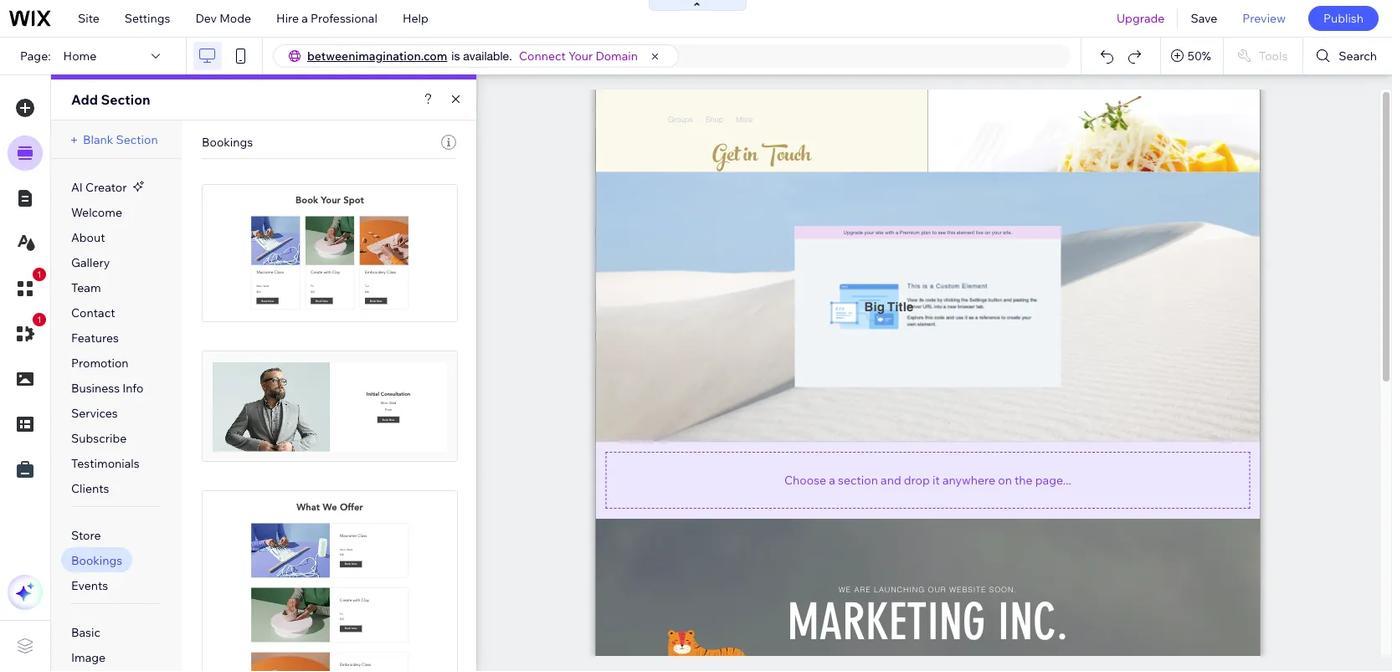 Task type: locate. For each thing, give the bounding box(es) containing it.
add
[[71, 91, 98, 108]]

1
[[37, 270, 42, 280], [37, 315, 42, 325]]

1 vertical spatial section
[[116, 132, 158, 147]]

section
[[838, 473, 878, 488]]

1 left gallery
[[37, 270, 42, 280]]

1 vertical spatial bookings
[[71, 554, 122, 569]]

blank
[[83, 132, 113, 147]]

subscribe
[[71, 431, 127, 446]]

add section
[[71, 91, 150, 108]]

services
[[71, 406, 118, 421]]

section
[[101, 91, 150, 108], [116, 132, 158, 147]]

0 vertical spatial bookings
[[202, 135, 253, 150]]

a
[[302, 11, 308, 26], [829, 473, 836, 488]]

publish
[[1324, 11, 1364, 26]]

home
[[63, 49, 97, 64]]

is
[[452, 49, 460, 63]]

1 vertical spatial 1
[[37, 315, 42, 325]]

0 vertical spatial a
[[302, 11, 308, 26]]

0 horizontal spatial a
[[302, 11, 308, 26]]

section up the blank section
[[101, 91, 150, 108]]

clients
[[71, 481, 109, 497]]

1 left the contact
[[37, 315, 42, 325]]

2 1 button from the top
[[8, 313, 46, 352]]

help
[[403, 11, 429, 26]]

0 vertical spatial section
[[101, 91, 150, 108]]

gallery
[[71, 255, 110, 270]]

a left section
[[829, 473, 836, 488]]

1 button
[[8, 268, 46, 306], [8, 313, 46, 352]]

section for add section
[[101, 91, 150, 108]]

basic
[[71, 626, 100, 641]]

section for blank section
[[116, 132, 158, 147]]

it
[[933, 473, 940, 488]]

0 vertical spatial 1 button
[[8, 268, 46, 306]]

dev
[[195, 11, 217, 26]]

testimonials
[[71, 456, 140, 471]]

a right "hire"
[[302, 11, 308, 26]]

1 button left features on the left
[[8, 313, 46, 352]]

blank section
[[83, 132, 158, 147]]

1 1 button from the top
[[8, 268, 46, 306]]

image
[[71, 651, 106, 666]]

50%
[[1188, 49, 1212, 64]]

is available. connect your domain
[[452, 49, 638, 64]]

site
[[78, 11, 99, 26]]

1 vertical spatial a
[[829, 473, 836, 488]]

1 vertical spatial 1 button
[[8, 313, 46, 352]]

info
[[122, 381, 144, 396]]

1 button left team
[[8, 268, 46, 306]]

0 vertical spatial 1
[[37, 270, 42, 280]]

bookings
[[202, 135, 253, 150], [71, 554, 122, 569]]

about
[[71, 230, 105, 245]]

drop
[[904, 473, 930, 488]]

search
[[1339, 49, 1377, 64]]

1 horizontal spatial bookings
[[202, 135, 253, 150]]

section right blank
[[116, 132, 158, 147]]

1 horizontal spatial a
[[829, 473, 836, 488]]

creator
[[85, 180, 127, 195]]

connect
[[519, 49, 566, 64]]

features
[[71, 331, 119, 346]]

ai creator
[[71, 180, 127, 195]]



Task type: vqa. For each thing, say whether or not it's contained in the screenshot.
'Pages'
no



Task type: describe. For each thing, give the bounding box(es) containing it.
hire
[[276, 11, 299, 26]]

a for professional
[[302, 11, 308, 26]]

upgrade
[[1117, 11, 1165, 26]]

the
[[1015, 473, 1033, 488]]

0 horizontal spatial bookings
[[71, 554, 122, 569]]

events
[[71, 579, 108, 594]]

welcome
[[71, 205, 122, 220]]

search button
[[1304, 38, 1393, 75]]

dev mode
[[195, 11, 251, 26]]

publish button
[[1309, 6, 1379, 31]]

a for section
[[829, 473, 836, 488]]

team
[[71, 281, 101, 296]]

and
[[881, 473, 902, 488]]

page...
[[1036, 473, 1072, 488]]

2 1 from the top
[[37, 315, 42, 325]]

business info
[[71, 381, 144, 396]]

your
[[569, 49, 593, 64]]

promotion
[[71, 356, 129, 371]]

save
[[1191, 11, 1218, 26]]

choose a section and drop it anywhere on the page...
[[785, 473, 1072, 488]]

1 1 from the top
[[37, 270, 42, 280]]

preview
[[1243, 11, 1286, 26]]

business
[[71, 381, 120, 396]]

mode
[[219, 11, 251, 26]]

store
[[71, 528, 101, 543]]

hire a professional
[[276, 11, 378, 26]]

contact
[[71, 306, 115, 321]]

tools button
[[1224, 38, 1303, 75]]

ai
[[71, 180, 83, 195]]

preview button
[[1230, 0, 1299, 37]]

domain
[[596, 49, 638, 64]]

save button
[[1179, 0, 1230, 37]]

choose
[[785, 473, 827, 488]]

tools
[[1259, 49, 1288, 64]]

50% button
[[1161, 38, 1223, 75]]

on
[[998, 473, 1012, 488]]

settings
[[125, 11, 170, 26]]

betweenimagination.com
[[307, 49, 448, 64]]

anywhere
[[943, 473, 996, 488]]

available.
[[463, 49, 512, 63]]

professional
[[311, 11, 378, 26]]



